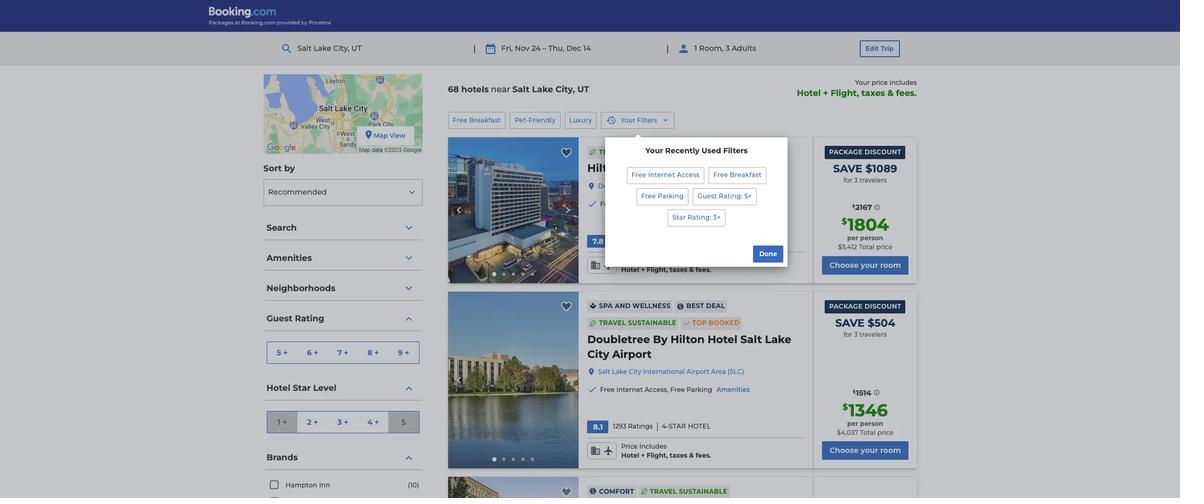 Task type: locate. For each thing, give the bounding box(es) containing it.
rating: for 5+
[[719, 192, 743, 200]]

hotel inside your price includes hotel + flight, taxes & fees.
[[797, 88, 821, 98]]

2 vertical spatial sustainable
[[679, 488, 728, 496]]

1 choose your room from the top
[[830, 260, 901, 270]]

2 vertical spatial &
[[690, 451, 694, 459]]

taxes down edit
[[862, 88, 886, 98]]

city down doubletree
[[588, 348, 610, 361]]

taxes for 1804
[[670, 266, 688, 274]]

free down temple
[[642, 192, 656, 200]]

ratings
[[630, 237, 654, 245], [628, 423, 653, 431]]

2 vertical spatial photo carousel region
[[448, 477, 579, 498]]

1 horizontal spatial guest
[[698, 192, 717, 200]]

1 go to image #4 image from the top
[[522, 273, 525, 276]]

0 vertical spatial flight,
[[831, 88, 860, 98]]

guest inside your recently used filters list box
[[698, 192, 717, 200]]

& down includes
[[888, 88, 894, 98]]

1 vertical spatial star
[[293, 383, 311, 393]]

3
[[726, 44, 730, 53], [855, 176, 858, 184], [855, 330, 858, 338], [338, 417, 342, 427]]

$ left 1346
[[843, 402, 849, 412]]

your recently used filters dialog
[[601, 133, 793, 271]]

total inside the $ 1346 per person $4,037 total price
[[861, 429, 876, 437]]

room,
[[700, 44, 724, 53]]

total inside $ 1804 per person $5,412 total price
[[859, 243, 875, 251]]

choose down '$5,412' at the right
[[830, 260, 859, 270]]

1 photo carousel region from the top
[[448, 138, 579, 283]]

2 go to image #2 image from the top
[[503, 458, 506, 461]]

ratings for 1293 ratings
[[628, 423, 653, 431]]

access up the square at the top of the page
[[677, 171, 700, 179]]

price down 1293 ratings
[[622, 442, 638, 450]]

1 price from the top
[[622, 257, 638, 265]]

2 go to image #5 image from the top
[[531, 458, 534, 461]]

guest rating
[[267, 314, 325, 324]]

$ 1804 per person $5,412 total price
[[839, 215, 893, 251]]

package up save $1089
[[830, 148, 863, 156]]

parking inside your recently used filters list box
[[658, 192, 684, 200]]

discount up the $1089
[[865, 148, 902, 156]]

0 horizontal spatial airport
[[613, 348, 652, 361]]

2 horizontal spatial your
[[856, 79, 870, 87]]

save for 1804
[[834, 162, 863, 175]]

guest inside "guest rating" dropdown button
[[267, 314, 293, 324]]

taxes inside your price includes hotel + flight, taxes & fees.
[[862, 88, 886, 98]]

salt inside 'doubletree by hilton hotel salt lake city airport'
[[741, 333, 762, 346]]

1
[[695, 44, 698, 53], [278, 417, 281, 427]]

your down edit
[[856, 79, 870, 87]]

star left level
[[293, 383, 311, 393]]

2 vertical spatial city
[[629, 368, 642, 376]]

0 vertical spatial ut
[[352, 44, 362, 53]]

international
[[644, 368, 685, 376]]

2 photo carousel region from the top
[[448, 292, 579, 469]]

choose your room
[[830, 260, 901, 270], [830, 446, 901, 456]]

best
[[687, 302, 705, 310]]

1 vertical spatial 1
[[278, 417, 281, 427]]

2 horizontal spatial city
[[679, 162, 701, 175]]

3 right 2 + button on the left bottom
[[338, 417, 342, 427]]

hilton down top
[[671, 333, 705, 346]]

hilton salt lake city center
[[588, 162, 741, 175]]

1 vertical spatial city
[[588, 348, 610, 361]]

go to image #5 image
[[531, 273, 534, 276], [531, 458, 534, 461]]

airport left area
[[687, 368, 710, 376]]

total right $4,037
[[861, 429, 876, 437]]

fees. for 1804
[[696, 266, 712, 274]]

+ for 7 +
[[344, 348, 349, 357]]

1 horizontal spatial access
[[677, 171, 700, 179]]

your inside your price includes hotel + flight, taxes & fees.
[[856, 79, 870, 87]]

center
[[704, 162, 741, 175]]

your up hilton salt lake city center
[[646, 146, 664, 156]]

1 vertical spatial 5
[[402, 417, 406, 427]]

sign in to save image
[[561, 147, 572, 161], [561, 487, 572, 498]]

$504
[[868, 317, 896, 329]]

rating: for 3+
[[688, 214, 712, 222]]

1 vertical spatial ratings
[[628, 423, 653, 431]]

ratings right the 1293
[[628, 423, 653, 431]]

free
[[453, 116, 468, 124], [632, 171, 647, 179], [714, 171, 729, 179], [642, 192, 656, 200], [600, 200, 615, 208], [600, 386, 615, 394], [671, 386, 685, 394]]

total right '$5,412' at the right
[[859, 243, 875, 251]]

|
[[474, 43, 476, 53], [667, 43, 669, 53]]

1 vertical spatial discount
[[865, 302, 902, 310]]

0 vertical spatial guest
[[698, 192, 717, 200]]

city down the "recently" on the top right
[[679, 162, 701, 175]]

0 vertical spatial sustainable
[[628, 148, 677, 156]]

price includes hotel + flight, taxes & fees. down 4-
[[622, 442, 712, 459]]

$ for 1514
[[853, 389, 856, 394]]

0 vertical spatial free breakfast
[[453, 116, 501, 124]]

2 vertical spatial your
[[646, 146, 664, 156]]

go to image #3 image
[[512, 273, 515, 276], [512, 458, 515, 461]]

1 vertical spatial go to image #4 image
[[522, 458, 525, 461]]

ut
[[352, 44, 362, 53], [578, 85, 590, 95]]

0 horizontal spatial -
[[636, 182, 638, 190]]

rating: down park
[[719, 192, 743, 200]]

taxes
[[862, 88, 886, 98], [670, 266, 688, 274], [670, 451, 688, 459]]

friendly
[[529, 116, 556, 124]]

travelers
[[860, 176, 888, 184], [860, 330, 888, 338]]

0 vertical spatial 5
[[277, 348, 281, 357]]

hotel
[[797, 88, 821, 98], [622, 266, 640, 274], [708, 333, 738, 346], [267, 383, 291, 393], [688, 423, 711, 431], [622, 451, 640, 459]]

lake inside 'doubletree by hilton hotel salt lake city airport'
[[765, 333, 792, 346]]

1 inside button
[[278, 417, 281, 427]]

your down the $ 1346 per person $4,037 total price
[[861, 446, 879, 456]]

1 go to image #2 image from the top
[[503, 273, 506, 276]]

1 choose from the top
[[830, 260, 859, 270]]

1 | from the left
[[474, 43, 476, 53]]

1 vertical spatial breakfast
[[730, 171, 762, 179]]

2 discount from the top
[[865, 302, 902, 310]]

go to image #2 image for 1346
[[503, 458, 506, 461]]

$ 1346 per person $4,037 total price
[[837, 400, 894, 437]]

price inside $ 1804 per person $5,412 total price
[[877, 243, 893, 251]]

1 vertical spatial free breakfast
[[714, 171, 762, 179]]

internet down the downtown
[[617, 200, 643, 208]]

1 vertical spatial price includes hotel + flight, taxes & fees.
[[622, 442, 712, 459]]

0 vertical spatial travelers
[[860, 176, 888, 184]]

8
[[368, 348, 373, 357]]

price includes hotel + flight, taxes & fees. down 1009 ratings
[[622, 257, 712, 274]]

2 choose your room from the top
[[830, 446, 901, 456]]

city inside 'doubletree by hilton hotel salt lake city airport'
[[588, 348, 610, 361]]

5+
[[745, 192, 752, 200]]

per up $4,037
[[848, 420, 859, 428]]

1 vertical spatial access
[[645, 200, 667, 208]]

free breakfast up park
[[714, 171, 762, 179]]

$1089
[[866, 162, 898, 175]]

5 left 6
[[277, 348, 281, 357]]

+ inside your price includes hotel + flight, taxes & fees.
[[824, 88, 829, 98]]

breakfast up park
[[730, 171, 762, 179]]

2 go to image #4 image from the top
[[522, 458, 525, 461]]

travelers down save $1089
[[860, 176, 888, 184]]

6
[[307, 348, 312, 357]]

1 vertical spatial flight,
[[647, 266, 668, 274]]

0 vertical spatial go to image #2 image
[[503, 273, 506, 276]]

- right the square at the top of the page
[[690, 182, 693, 190]]

1 package from the top
[[830, 148, 863, 156]]

access down temple
[[645, 200, 667, 208]]

free breakfast down hotels
[[453, 116, 501, 124]]

& down 4-star hotel
[[690, 451, 694, 459]]

0 vertical spatial ratings
[[630, 237, 654, 245]]

& up best
[[690, 266, 694, 274]]

0 vertical spatial sign in to save image
[[561, 147, 572, 161]]

person for 1804
[[861, 234, 884, 242]]

amenities up star rating: 3+
[[672, 200, 705, 208]]

$ inside $ 1514
[[853, 389, 856, 394]]

person inside the $ 1346 per person $4,037 total price
[[861, 420, 884, 428]]

0 vertical spatial room
[[881, 260, 901, 270]]

salt lake city, ut
[[297, 44, 362, 53]]

0 horizontal spatial access
[[645, 200, 667, 208]]

package discount for 1804
[[830, 148, 902, 156]]

top
[[693, 319, 707, 327]]

filters up center
[[724, 146, 748, 156]]

price inside the $ 1346 per person $4,037 total price
[[878, 429, 894, 437]]

1 vertical spatial for 3 travelers
[[844, 330, 888, 338]]

parking down downtown - temple square - university park
[[658, 192, 684, 200]]

price for 1346
[[878, 429, 894, 437]]

person inside $ 1804 per person $5,412 total price
[[861, 234, 884, 242]]

brands
[[267, 453, 298, 463]]

internet inside your recently used filters list box
[[648, 171, 675, 179]]

rating: left the 3+
[[688, 214, 712, 222]]

choose your room down '$5,412' at the right
[[830, 260, 901, 270]]

free internet access amenities
[[600, 200, 705, 208]]

1 vertical spatial price
[[622, 442, 638, 450]]

0 horizontal spatial filters
[[638, 116, 657, 124]]

0 vertical spatial choose
[[830, 260, 859, 270]]

0 vertical spatial for
[[844, 176, 853, 184]]

2 package from the top
[[830, 302, 863, 310]]

1 vertical spatial taxes
[[670, 266, 688, 274]]

0 horizontal spatial guest
[[267, 314, 293, 324]]

go to image #4 image
[[522, 273, 525, 276], [522, 458, 525, 461]]

0 horizontal spatial 1
[[278, 417, 281, 427]]

guest for guest rating
[[267, 314, 293, 324]]

1 per from the top
[[848, 234, 859, 242]]

0 horizontal spatial your
[[621, 116, 636, 124]]

for down the 'save $504'
[[844, 330, 853, 338]]

2 person from the top
[[861, 420, 884, 428]]

+ for 4 +
[[375, 417, 379, 427]]

total
[[859, 243, 875, 251], [861, 429, 876, 437]]

for 3 travelers for 1804
[[844, 176, 888, 184]]

fees. up best deal
[[696, 266, 712, 274]]

star down free internet access, free parking amenities
[[669, 423, 687, 431]]

includes
[[640, 257, 667, 265], [640, 442, 667, 450]]

| left room,
[[667, 43, 669, 53]]

for 3 travelers down the 'save $504'
[[844, 330, 888, 338]]

$ inside $ 1804 per person $5,412 total price
[[842, 217, 848, 227]]

go to image #3 image for 1346
[[512, 458, 515, 461]]

access for free internet access
[[677, 171, 700, 179]]

1 vertical spatial guest
[[267, 314, 293, 324]]

1 discount from the top
[[865, 148, 902, 156]]

1 horizontal spatial city,
[[556, 85, 575, 95]]

parking down area
[[687, 386, 713, 394]]

fees. for 1346
[[696, 451, 712, 459]]

sign in to save image down luxury at the top of the page
[[561, 147, 572, 161]]

room down $ 1804 per person $5,412 total price
[[881, 260, 901, 270]]

star for 4-star hotel
[[669, 423, 687, 431]]

5 +
[[277, 348, 288, 357]]

2 travelers from the top
[[860, 330, 888, 338]]

0 horizontal spatial city
[[588, 348, 610, 361]]

0 vertical spatial go to image #3 image
[[512, 273, 515, 276]]

price down 1804
[[877, 243, 893, 251]]

–
[[543, 44, 547, 53]]

0 vertical spatial 1
[[695, 44, 698, 53]]

1 vertical spatial travelers
[[860, 330, 888, 338]]

1 room from the top
[[881, 260, 901, 270]]

2 vertical spatial fees.
[[696, 451, 712, 459]]

fees.
[[897, 88, 917, 98], [696, 266, 712, 274], [696, 451, 712, 459]]

0 vertical spatial parking
[[658, 192, 684, 200]]

2 vertical spatial price
[[878, 429, 894, 437]]

your recently used filters
[[646, 146, 748, 156]]

room down the $ 1346 per person $4,037 total price
[[881, 446, 901, 456]]

2 for from the top
[[844, 330, 853, 338]]

filters inside your filters button
[[638, 116, 657, 124]]

5 for 5
[[402, 417, 406, 427]]

$ inside the $ 2167
[[853, 203, 855, 209]]

-
[[636, 182, 638, 190], [690, 182, 693, 190]]

for 3 travelers
[[844, 176, 888, 184], [844, 330, 888, 338]]

& for 1346
[[690, 451, 694, 459]]

star inside your recently used filters list box
[[673, 214, 686, 222]]

internet
[[648, 171, 675, 179], [617, 200, 643, 208], [617, 386, 643, 394]]

by
[[284, 163, 295, 174]]

star down free parking
[[673, 214, 686, 222]]

1 horizontal spatial rating:
[[719, 192, 743, 200]]

1 horizontal spatial free breakfast
[[714, 171, 762, 179]]

0 vertical spatial total
[[859, 243, 875, 251]]

0 horizontal spatial parking
[[658, 192, 684, 200]]

includes down 4-
[[640, 442, 667, 450]]

3 down save $1089
[[855, 176, 858, 184]]

2 +
[[307, 417, 318, 427]]

guest down university
[[698, 192, 717, 200]]

7 + button
[[328, 342, 358, 364]]

done
[[760, 250, 778, 258]]

1 vertical spatial parking
[[687, 386, 713, 394]]

hilton
[[588, 162, 622, 175], [671, 333, 705, 346]]

internet up downtown - temple square - university park
[[648, 171, 675, 179]]

+ inside button
[[283, 417, 287, 427]]

1 vertical spatial travel
[[599, 319, 626, 327]]

choose your room button for 1346
[[823, 442, 909, 460]]

1 go to image #5 image from the top
[[531, 273, 534, 276]]

0 vertical spatial taxes
[[862, 88, 886, 98]]

1 includes from the top
[[640, 257, 667, 265]]

guest rating: 5+
[[698, 192, 752, 200]]

for 3 travelers down save $1089
[[844, 176, 888, 184]]

2 price from the top
[[622, 442, 638, 450]]

choose your room button down $4,037
[[823, 442, 909, 460]]

1 your from the top
[[861, 260, 879, 270]]

1514
[[857, 388, 872, 398]]

salt down booking.com packages image
[[297, 44, 312, 53]]

save left $504
[[836, 317, 865, 329]]

flight, for 1346
[[647, 451, 668, 459]]

1 horizontal spatial your
[[646, 146, 664, 156]]

sign in to save image left comfort
[[561, 487, 572, 498]]

sustainable
[[628, 148, 677, 156], [628, 319, 677, 327], [679, 488, 728, 496]]

$ left 1514
[[853, 389, 856, 394]]

1 horizontal spatial amenities
[[717, 386, 750, 394]]

hilton up the downtown
[[588, 162, 622, 175]]

choose your room for 1346
[[830, 446, 901, 456]]

save left the $1089
[[834, 162, 863, 175]]

for down save $1089
[[844, 176, 853, 184]]

1 vertical spatial price
[[877, 243, 893, 251]]

brands button
[[265, 446, 422, 470]]

and
[[615, 302, 631, 310]]

booked
[[709, 319, 740, 327]]

save $504
[[836, 317, 896, 329]]

travelers for 1346
[[860, 330, 888, 338]]

2 per from the top
[[848, 420, 859, 428]]

price for 1804
[[622, 257, 638, 265]]

1 vertical spatial for
[[844, 330, 853, 338]]

travel up the downtown
[[599, 148, 626, 156]]

access for free internet access amenities
[[645, 200, 667, 208]]

2 vertical spatial travel sustainable
[[650, 488, 728, 496]]

photo carousel region for 1346
[[448, 292, 579, 469]]

breakfast
[[469, 116, 501, 124], [730, 171, 762, 179]]

star inside dropdown button
[[293, 383, 311, 393]]

taxes down 4-star hotel
[[670, 451, 688, 459]]

your price includes hotel + flight, taxes & fees.
[[797, 79, 917, 98]]

save
[[834, 162, 863, 175], [836, 317, 865, 329]]

guest
[[698, 192, 717, 200], [267, 314, 293, 324]]

ratings right 1009
[[630, 237, 654, 245]]

0 vertical spatial access
[[677, 171, 700, 179]]

your
[[861, 260, 879, 270], [861, 446, 879, 456]]

4 + button
[[358, 412, 389, 433]]

1 for from the top
[[844, 176, 853, 184]]

choose your room button
[[823, 256, 909, 275], [823, 442, 909, 460]]

taxes up best
[[670, 266, 688, 274]]

photo carousel region
[[448, 138, 579, 283], [448, 292, 579, 469], [448, 477, 579, 498]]

1 for 1 room, 3 adults
[[695, 44, 698, 53]]

taxes for 1346
[[670, 451, 688, 459]]

discount up $504
[[865, 302, 902, 310]]

0 vertical spatial price includes hotel + flight, taxes & fees.
[[622, 257, 712, 274]]

+ for 5 +
[[283, 348, 288, 357]]

travel right comfort
[[650, 488, 677, 496]]

best deal
[[687, 302, 725, 310]]

1 horizontal spatial 5
[[402, 417, 406, 427]]

choose your room down $4,037
[[830, 446, 901, 456]]

hampton
[[286, 481, 317, 489]]

0 vertical spatial includes
[[640, 257, 667, 265]]

2 choose your room button from the top
[[823, 442, 909, 460]]

amenities down (slc)
[[717, 386, 750, 394]]

1 left the 2
[[278, 417, 281, 427]]

filters
[[638, 116, 657, 124], [724, 146, 748, 156]]

hotel inside dropdown button
[[267, 383, 291, 393]]

5 right 4 +
[[402, 417, 406, 427]]

9 + button
[[389, 342, 419, 364]]

1 vertical spatial total
[[861, 429, 876, 437]]

city left international at the bottom of page
[[629, 368, 642, 376]]

3 down the 'save $504'
[[855, 330, 858, 338]]

person down 2167
[[861, 234, 884, 242]]

1 price includes hotel + flight, taxes & fees. from the top
[[622, 257, 712, 274]]

0 horizontal spatial hilton
[[588, 162, 622, 175]]

travel up doubletree
[[599, 319, 626, 327]]

1 horizontal spatial 1
[[695, 44, 698, 53]]

go to image #1 image for 1804
[[492, 272, 497, 276]]

go to image #2 image
[[503, 273, 506, 276], [503, 458, 506, 461]]

go to image #5 image for 1804
[[531, 273, 534, 276]]

1 go to image #1 image from the top
[[492, 272, 497, 276]]

2 choose from the top
[[830, 446, 859, 456]]

guest left "rating"
[[267, 314, 293, 324]]

salt up (slc)
[[741, 333, 762, 346]]

1 choose your room button from the top
[[823, 256, 909, 275]]

2 go to image #3 image from the top
[[512, 458, 515, 461]]

edit trip button
[[860, 40, 900, 57]]

1 horizontal spatial filters
[[724, 146, 748, 156]]

downtown - temple square - university park
[[598, 182, 743, 190]]

1009 ratings
[[613, 237, 654, 245]]

choose your room button down '$5,412' at the right
[[823, 256, 909, 275]]

2 includes from the top
[[640, 442, 667, 450]]

1 vertical spatial hilton
[[671, 333, 705, 346]]

includes for 1804
[[640, 257, 667, 265]]

choose your room for 1804
[[830, 260, 901, 270]]

1 horizontal spatial parking
[[687, 386, 713, 394]]

price
[[622, 257, 638, 265], [622, 442, 638, 450]]

per inside $ 1804 per person $5,412 total price
[[848, 234, 859, 242]]

package
[[830, 148, 863, 156], [830, 302, 863, 310]]

temple
[[640, 182, 664, 190]]

2 your from the top
[[861, 446, 879, 456]]

2 price includes hotel + flight, taxes & fees. from the top
[[622, 442, 712, 459]]

go to image #1 image
[[492, 272, 497, 276], [492, 458, 497, 462]]

hotel inside 'doubletree by hilton hotel salt lake city airport'
[[708, 333, 738, 346]]

per
[[848, 234, 859, 242], [848, 420, 859, 428]]

access inside your recently used filters list box
[[677, 171, 700, 179]]

1 left room,
[[695, 44, 698, 53]]

go to image #3 image for 1804
[[512, 273, 515, 276]]

$ for 2167
[[853, 203, 855, 209]]

2 + button
[[298, 412, 328, 433]]

per inside the $ 1346 per person $4,037 total price
[[848, 420, 859, 428]]

your down $ 1804 per person $5,412 total price
[[861, 260, 879, 270]]

1 for 3 travelers from the top
[[844, 176, 888, 184]]

1 vertical spatial choose your room
[[830, 446, 901, 456]]

1 vertical spatial package
[[830, 302, 863, 310]]

star
[[673, 214, 686, 222], [293, 383, 311, 393], [669, 423, 687, 431]]

1 vertical spatial ut
[[578, 85, 590, 95]]

hampton inn
[[286, 481, 330, 489]]

room for 1346
[[881, 446, 901, 456]]

1 horizontal spatial breakfast
[[730, 171, 762, 179]]

6 + button
[[298, 342, 328, 364]]

2 room from the top
[[881, 446, 901, 456]]

1 vertical spatial go to image #2 image
[[503, 458, 506, 461]]

+ for 9 +
[[405, 348, 409, 357]]

sign in to save image
[[561, 302, 572, 315]]

5
[[277, 348, 281, 357], [402, 417, 406, 427]]

- left temple
[[636, 182, 638, 190]]

1 horizontal spatial |
[[667, 43, 669, 53]]

0 vertical spatial choose your room button
[[823, 256, 909, 275]]

filters left "expand" image
[[638, 116, 657, 124]]

filters inside your recently used filters list box
[[724, 146, 748, 156]]

2 for 3 travelers from the top
[[844, 330, 888, 338]]

6 +
[[307, 348, 318, 357]]

1 person from the top
[[861, 234, 884, 242]]

0 horizontal spatial ut
[[352, 44, 362, 53]]

2 | from the left
[[667, 43, 669, 53]]

1 go to image #3 image from the top
[[512, 273, 515, 276]]

0 vertical spatial airport
[[613, 348, 652, 361]]

0 vertical spatial go to image #4 image
[[522, 273, 525, 276]]

1 travelers from the top
[[860, 176, 888, 184]]

person for 1346
[[861, 420, 884, 428]]

0 horizontal spatial 5
[[277, 348, 281, 357]]

1 vertical spatial go to image #3 image
[[512, 458, 515, 461]]

1 +
[[278, 417, 287, 427]]

$ left 2167
[[853, 203, 855, 209]]

internet left access,
[[617, 386, 643, 394]]

1 package discount from the top
[[830, 148, 902, 156]]

| left fri,
[[474, 43, 476, 53]]

photo carousel region for 1804
[[448, 138, 579, 283]]

0 horizontal spatial city,
[[334, 44, 350, 53]]

1 vertical spatial per
[[848, 420, 859, 428]]

$ for 1804
[[842, 217, 848, 227]]

1 for 1 +
[[278, 417, 281, 427]]

4 +
[[368, 417, 379, 427]]

$ 1514
[[853, 388, 872, 398]]

fees. down 4-star hotel
[[696, 451, 712, 459]]

2 go to image #1 image from the top
[[492, 458, 497, 462]]

1 vertical spatial room
[[881, 446, 901, 456]]

free down salt lake city international airport area (slc)
[[671, 386, 685, 394]]

price includes hotel + flight, taxes & fees. for 1804
[[622, 257, 712, 274]]

package discount up the 'save $504'
[[830, 302, 902, 310]]

includes down 1009 ratings
[[640, 257, 667, 265]]

$ inside the $ 1346 per person $4,037 total price
[[843, 402, 849, 412]]

free up university
[[714, 171, 729, 179]]

package up the 'save $504'
[[830, 302, 863, 310]]

(slc)
[[728, 368, 745, 376]]

1 vertical spatial your
[[621, 116, 636, 124]]

2 package discount from the top
[[830, 302, 902, 310]]

0 vertical spatial save
[[834, 162, 863, 175]]

1 vertical spatial go to image #5 image
[[531, 458, 534, 461]]

0 horizontal spatial free breakfast
[[453, 116, 501, 124]]

your inside list box
[[646, 146, 664, 156]]



Task type: describe. For each thing, give the bounding box(es) containing it.
hotel star level
[[267, 383, 337, 393]]

doubletree by hilton hotel salt lake city airport
[[588, 333, 792, 361]]

spa and wellness
[[599, 302, 671, 310]]

go to image #4 image for 1804
[[522, 273, 525, 276]]

travelers for 1804
[[860, 176, 888, 184]]

per for 1804
[[848, 234, 859, 242]]

used
[[702, 146, 722, 156]]

4-
[[662, 423, 669, 431]]

spa
[[599, 302, 613, 310]]

2 sign in to save image from the top
[[561, 487, 572, 498]]

sort by
[[263, 163, 295, 174]]

7 +
[[338, 348, 349, 357]]

free internet access, free parking amenities
[[600, 386, 750, 394]]

3 + button
[[328, 412, 358, 433]]

area
[[711, 368, 726, 376]]

9 +
[[398, 348, 409, 357]]

free down the downtown
[[600, 200, 615, 208]]

your inside button
[[621, 116, 636, 124]]

package for 1346
[[830, 302, 863, 310]]

free breakfast inside your recently used filters list box
[[714, 171, 762, 179]]

free down 68
[[453, 116, 468, 124]]

+ for 6 +
[[314, 348, 318, 357]]

hotels
[[462, 85, 489, 95]]

3 inside 3 + button
[[338, 417, 342, 427]]

$ 2167
[[853, 203, 873, 212]]

7.8
[[593, 237, 604, 246]]

1 room, 3 adults
[[695, 44, 757, 53]]

1 - from the left
[[636, 182, 638, 190]]

rating
[[295, 314, 325, 324]]

dec
[[567, 44, 582, 53]]

0 vertical spatial city
[[679, 162, 701, 175]]

doubletree by hilton hotel salt lake city airport element
[[588, 332, 805, 361]]

level
[[313, 383, 337, 393]]

1293
[[613, 423, 627, 431]]

package for 1804
[[830, 148, 863, 156]]

24
[[532, 44, 541, 53]]

square
[[666, 182, 689, 190]]

| for fri, nov 24 – thu, dec 14
[[474, 43, 476, 53]]

+ for 3 +
[[344, 417, 349, 427]]

free up temple
[[632, 171, 647, 179]]

8.1
[[593, 422, 603, 432]]

discount for 1346
[[865, 302, 902, 310]]

sort
[[263, 163, 282, 174]]

airport inside 'doubletree by hilton hotel salt lake city airport'
[[613, 348, 652, 361]]

comfort
[[599, 488, 634, 496]]

recently
[[666, 146, 700, 156]]

choose your room button for 1804
[[823, 256, 909, 275]]

edit
[[866, 45, 879, 53]]

total for 1804
[[859, 243, 875, 251]]

5 for 5 +
[[277, 348, 281, 357]]

price includes hotel + flight, taxes & fees. for 1346
[[622, 442, 712, 459]]

room for 1804
[[881, 260, 901, 270]]

fees. inside your price includes hotel + flight, taxes & fees.
[[897, 88, 917, 98]]

edit trip
[[866, 45, 894, 53]]

salt down doubletree
[[598, 368, 611, 376]]

1 vertical spatial travel sustainable
[[599, 319, 677, 327]]

booking.com packages image
[[208, 6, 332, 25]]

+ for 2 +
[[314, 417, 318, 427]]

1293 ratings
[[613, 423, 653, 431]]

expand image
[[662, 116, 670, 125]]

price for 1804
[[877, 243, 893, 251]]

for 3 travelers for 1346
[[844, 330, 888, 338]]

per for 1346
[[848, 420, 859, 428]]

1 vertical spatial amenities
[[717, 386, 750, 394]]

save $1089
[[834, 162, 898, 175]]

ratings for 1009 ratings
[[630, 237, 654, 245]]

price for 1346
[[622, 442, 638, 450]]

your for 1346
[[861, 446, 879, 456]]

access,
[[645, 386, 669, 394]]

9
[[398, 348, 403, 357]]

top booked
[[693, 319, 740, 327]]

fri, nov 24 – thu, dec 14
[[502, 44, 591, 53]]

your for filters
[[646, 146, 664, 156]]

by
[[653, 333, 668, 346]]

1 vertical spatial airport
[[687, 368, 710, 376]]

salt up temple
[[625, 162, 646, 175]]

internet for 1346
[[617, 386, 643, 394]]

go to image #4 image for 1346
[[522, 458, 525, 461]]

free internet access
[[632, 171, 700, 179]]

14
[[584, 44, 591, 53]]

free up 8.1
[[600, 386, 615, 394]]

price inside your price includes hotel + flight, taxes & fees.
[[872, 79, 888, 87]]

for for 1346
[[844, 330, 853, 338]]

done button
[[753, 246, 784, 263]]

deal
[[707, 302, 725, 310]]

discount for 1804
[[865, 148, 902, 156]]

2167
[[856, 203, 873, 212]]

& inside your price includes hotel + flight, taxes & fees.
[[888, 88, 894, 98]]

0 vertical spatial city,
[[334, 44, 350, 53]]

5 + button
[[267, 342, 298, 364]]

1 sign in to save image from the top
[[561, 147, 572, 161]]

includes
[[890, 79, 917, 87]]

$ for 1346
[[843, 402, 849, 412]]

4
[[368, 417, 373, 427]]

(10)
[[408, 481, 420, 489]]

your for 1804
[[861, 260, 879, 270]]

1 horizontal spatial ut
[[578, 85, 590, 95]]

wellness
[[633, 302, 671, 310]]

2 vertical spatial travel
[[650, 488, 677, 496]]

fri,
[[502, 44, 513, 53]]

go to image #2 image for 1804
[[503, 273, 506, 276]]

1 horizontal spatial city
[[629, 368, 642, 376]]

0 horizontal spatial breakfast
[[469, 116, 501, 124]]

0 vertical spatial travel sustainable
[[599, 148, 677, 156]]

hilton inside 'doubletree by hilton hotel salt lake city airport'
[[671, 333, 705, 346]]

1009
[[613, 237, 628, 245]]

3 photo carousel region from the top
[[448, 477, 579, 498]]

total for 1346
[[861, 429, 876, 437]]

salt right near
[[513, 85, 530, 95]]

+ for 1 +
[[283, 417, 287, 427]]

doubletree
[[588, 333, 650, 346]]

pet-
[[515, 116, 529, 124]]

save for 1346
[[836, 317, 865, 329]]

0 vertical spatial amenities
[[672, 200, 705, 208]]

3+
[[714, 214, 721, 222]]

| for 1 room, 3 adults
[[667, 43, 669, 53]]

free parking
[[642, 192, 684, 200]]

your for hotel
[[856, 79, 870, 87]]

view
[[390, 132, 406, 140]]

1346
[[849, 400, 888, 421]]

star rating: 3+
[[673, 214, 721, 222]]

your filters
[[621, 116, 657, 124]]

your recently used filters list box
[[606, 138, 788, 267]]

park
[[728, 182, 743, 190]]

star for hotel star level
[[293, 383, 311, 393]]

flight, for 1804
[[647, 266, 668, 274]]

internet for 1804
[[617, 200, 643, 208]]

0 vertical spatial hilton
[[588, 162, 622, 175]]

0 vertical spatial travel
[[599, 148, 626, 156]]

2 - from the left
[[690, 182, 693, 190]]

package discount for 1346
[[830, 302, 902, 310]]

for for 1804
[[844, 176, 853, 184]]

go to image #5 image for 1346
[[531, 458, 534, 461]]

3 right room,
[[726, 44, 730, 53]]

5 button
[[389, 412, 419, 433]]

includes for 1346
[[640, 442, 667, 450]]

flight, inside your price includes hotel + flight, taxes & fees.
[[831, 88, 860, 98]]

2
[[307, 417, 312, 427]]

university
[[694, 182, 727, 190]]

8 + button
[[358, 342, 389, 364]]

68
[[448, 85, 459, 95]]

luxury
[[570, 116, 592, 124]]

breakfast inside your recently used filters list box
[[730, 171, 762, 179]]

guest for guest rating: 5+
[[698, 192, 717, 200]]

1 vertical spatial city,
[[556, 85, 575, 95]]

1804
[[848, 215, 889, 235]]

& for 1804
[[690, 266, 694, 274]]

$5,412
[[839, 243, 858, 251]]

hotel star level button
[[265, 377, 422, 401]]

map view
[[374, 132, 406, 140]]

adults
[[732, 44, 757, 53]]

salt lake city international airport area (slc)
[[598, 368, 745, 376]]

hilton salt lake city center - promoted element
[[588, 161, 779, 176]]

choose for 1804
[[830, 260, 859, 270]]

1 vertical spatial sustainable
[[628, 319, 677, 327]]

pet-friendly
[[515, 116, 556, 124]]

trip
[[881, 45, 894, 53]]

go to image #1 image for 1346
[[492, 458, 497, 462]]

choose for 1346
[[830, 446, 859, 456]]

+ for 8 +
[[375, 348, 379, 357]]

3 +
[[338, 417, 349, 427]]

nov
[[515, 44, 530, 53]]



Task type: vqa. For each thing, say whether or not it's contained in the screenshot.
Free Breakfast in the Your Recently Used Filters LIST BOX
yes



